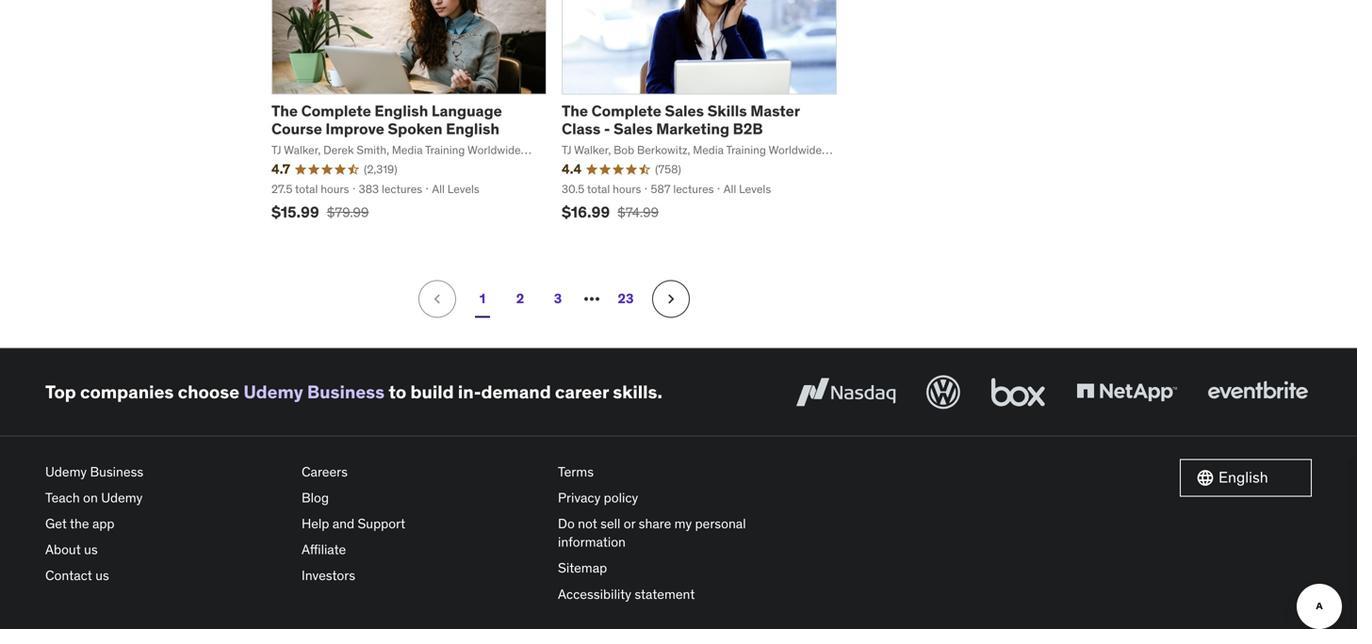 Task type: vqa. For each thing, say whether or not it's contained in the screenshot.
All Levels to the left
yes



Task type: locate. For each thing, give the bounding box(es) containing it.
1 link
[[464, 280, 502, 318]]

about us link
[[45, 538, 287, 564]]

1 horizontal spatial udemy
[[101, 490, 143, 507]]

0 horizontal spatial the
[[272, 101, 298, 121]]

netapp image
[[1073, 372, 1181, 413]]

english right small "icon"
[[1219, 468, 1269, 488]]

my
[[675, 516, 692, 533]]

1 horizontal spatial walker,
[[574, 143, 611, 157]]

2 all from the left
[[724, 182, 737, 197]]

tj up 4.7
[[272, 143, 281, 157]]

(2,319)
[[364, 162, 398, 177]]

us right the contact
[[95, 568, 109, 585]]

careers link
[[302, 460, 543, 486]]

0 horizontal spatial hours
[[321, 182, 349, 197]]

udemy business teach on udemy get the app about us contact us
[[45, 464, 144, 585]]

2 worldwide from the left
[[769, 143, 822, 157]]

teach
[[45, 490, 80, 507]]

the left -
[[562, 101, 588, 121]]

digital up 30.5
[[562, 159, 595, 173]]

0 horizontal spatial lectures
[[382, 182, 423, 197]]

2 the from the left
[[562, 101, 588, 121]]

1 horizontal spatial tj
[[562, 143, 572, 157]]

0 horizontal spatial tj
[[272, 143, 281, 157]]

master
[[751, 101, 800, 121]]

4.7
[[272, 161, 290, 178]]

27.5 total hours
[[272, 182, 349, 197]]

walker, down course
[[284, 143, 321, 157]]

business up on
[[90, 464, 144, 481]]

complete
[[301, 101, 371, 121], [592, 101, 662, 121]]

training down the b2b
[[726, 143, 766, 157]]

0 horizontal spatial media
[[392, 143, 423, 157]]

1 all from the left
[[432, 182, 445, 197]]

all right 383 lectures
[[432, 182, 445, 197]]

2 tj from the left
[[562, 143, 572, 157]]

1 horizontal spatial all
[[724, 182, 737, 197]]

box image
[[987, 372, 1050, 413]]

1 vertical spatial business
[[90, 464, 144, 481]]

udemy
[[244, 381, 303, 403], [45, 464, 87, 481], [101, 490, 143, 507]]

worldwide down language
[[468, 143, 521, 157]]

complete up the derek
[[301, 101, 371, 121]]

eventbrite image
[[1204, 372, 1313, 413]]

blog
[[302, 490, 329, 507]]

1 horizontal spatial training
[[726, 143, 766, 157]]

worldwide down master
[[769, 143, 822, 157]]

0 horizontal spatial all levels
[[432, 182, 480, 197]]

small image
[[1197, 469, 1215, 488]]

23
[[618, 290, 634, 307]]

build
[[411, 381, 454, 403]]

1 digital from the left
[[272, 159, 304, 173]]

0 horizontal spatial levels
[[448, 182, 480, 197]]

2 total from the left
[[587, 182, 610, 197]]

worldwide inside the complete english language course  improve spoken english tj walker, derek smith, media training worldwide digital
[[468, 143, 521, 157]]

1 horizontal spatial lectures
[[674, 182, 714, 197]]

in-
[[458, 381, 481, 403]]

1 horizontal spatial all levels
[[724, 182, 771, 197]]

1 all levels from the left
[[432, 182, 480, 197]]

skills.
[[613, 381, 663, 403]]

all levels right 383 lectures
[[432, 182, 480, 197]]

2 complete from the left
[[592, 101, 662, 121]]

2 horizontal spatial udemy
[[244, 381, 303, 403]]

1 horizontal spatial hours
[[613, 182, 641, 197]]

lectures for english
[[382, 182, 423, 197]]

b2b
[[733, 120, 763, 139]]

information
[[558, 534, 626, 551]]

tj
[[272, 143, 281, 157], [562, 143, 572, 157]]

the up 4.7
[[272, 101, 298, 121]]

walker, down class
[[574, 143, 611, 157]]

1 worldwide from the left
[[468, 143, 521, 157]]

total right 27.5
[[295, 182, 318, 197]]

lectures down 2319 reviews 'element'
[[382, 182, 423, 197]]

0 horizontal spatial training
[[425, 143, 465, 157]]

0 vertical spatial business
[[307, 381, 385, 403]]

complete up bob
[[592, 101, 662, 121]]

choose
[[178, 381, 240, 403]]

3
[[554, 290, 562, 307]]

1 the from the left
[[272, 101, 298, 121]]

1 hours from the left
[[321, 182, 349, 197]]

media
[[392, 143, 423, 157], [693, 143, 724, 157]]

383 lectures
[[359, 182, 423, 197]]

1 vertical spatial us
[[95, 568, 109, 585]]

-
[[604, 120, 610, 139]]

2 media from the left
[[693, 143, 724, 157]]

758 reviews element
[[655, 162, 682, 178]]

companies
[[80, 381, 174, 403]]

levels right 383 lectures
[[448, 182, 480, 197]]

levels for the complete sales skills master class - sales marketing b2b
[[739, 182, 771, 197]]

sales left skills
[[665, 101, 704, 121]]

4.4
[[562, 161, 582, 178]]

lectures for sales
[[674, 182, 714, 197]]

1 horizontal spatial media
[[693, 143, 724, 157]]

media down marketing
[[693, 143, 724, 157]]

all levels for skills
[[724, 182, 771, 197]]

1 training from the left
[[425, 143, 465, 157]]

1 horizontal spatial business
[[307, 381, 385, 403]]

1 media from the left
[[392, 143, 423, 157]]

us
[[84, 542, 98, 559], [95, 568, 109, 585]]

all levels
[[432, 182, 480, 197], [724, 182, 771, 197]]

0 horizontal spatial business
[[90, 464, 144, 481]]

app
[[92, 516, 115, 533]]

us right about
[[84, 542, 98, 559]]

2 training from the left
[[726, 143, 766, 157]]

total right 30.5
[[587, 182, 610, 197]]

1 vertical spatial udemy business link
[[45, 460, 287, 486]]

0 vertical spatial us
[[84, 542, 98, 559]]

1 levels from the left
[[448, 182, 480, 197]]

1 horizontal spatial complete
[[592, 101, 662, 121]]

all levels for language
[[432, 182, 480, 197]]

all right 587 lectures
[[724, 182, 737, 197]]

the inside the complete english language course  improve spoken english tj walker, derek smith, media training worldwide digital
[[272, 101, 298, 121]]

2 lectures from the left
[[674, 182, 714, 197]]

587 lectures
[[651, 182, 714, 197]]

nasdaq image
[[792, 372, 900, 413]]

hours for $15.99
[[321, 182, 349, 197]]

privacy policy link
[[558, 486, 800, 512]]

walker, inside the complete english language course  improve spoken english tj walker, derek smith, media training worldwide digital
[[284, 143, 321, 157]]

business left to
[[307, 381, 385, 403]]

2 all levels from the left
[[724, 182, 771, 197]]

digital
[[272, 159, 304, 173], [562, 159, 595, 173]]

2 horizontal spatial english
[[1219, 468, 1269, 488]]

sales
[[665, 101, 704, 121], [614, 120, 653, 139]]

0 horizontal spatial digital
[[272, 159, 304, 173]]

english
[[375, 101, 428, 121], [446, 120, 500, 139], [1219, 468, 1269, 488]]

bob
[[614, 143, 635, 157]]

0 horizontal spatial complete
[[301, 101, 371, 121]]

all levels down the b2b
[[724, 182, 771, 197]]

business
[[307, 381, 385, 403], [90, 464, 144, 481]]

0 horizontal spatial english
[[375, 101, 428, 121]]

levels down the b2b
[[739, 182, 771, 197]]

2 hours from the left
[[613, 182, 641, 197]]

lectures down 758 reviews element
[[674, 182, 714, 197]]

english inside button
[[1219, 468, 1269, 488]]

0 horizontal spatial worldwide
[[468, 143, 521, 157]]

worldwide
[[468, 143, 521, 157], [769, 143, 822, 157]]

business inside udemy business teach on udemy get the app about us contact us
[[90, 464, 144, 481]]

hours
[[321, 182, 349, 197], [613, 182, 641, 197]]

media inside the complete english language course  improve spoken english tj walker, derek smith, media training worldwide digital
[[392, 143, 423, 157]]

do not sell or share my personal information button
[[558, 512, 800, 556]]

udemy up teach
[[45, 464, 87, 481]]

1 complete from the left
[[301, 101, 371, 121]]

1 walker, from the left
[[284, 143, 321, 157]]

2 digital from the left
[[562, 159, 595, 173]]

0 horizontal spatial total
[[295, 182, 318, 197]]

udemy business link up the careers
[[244, 381, 385, 403]]

complete for improve
[[301, 101, 371, 121]]

walker, inside the complete sales skills master class - sales marketing b2b tj walker, bob berkowitz, media training worldwide digital
[[574, 143, 611, 157]]

1 total from the left
[[295, 182, 318, 197]]

levels
[[448, 182, 480, 197], [739, 182, 771, 197]]

terms privacy policy do not sell or share my personal information sitemap accessibility statement
[[558, 464, 746, 603]]

ellipsis image
[[581, 288, 603, 311]]

media down spoken
[[392, 143, 423, 157]]

udemy business link up get the app "link"
[[45, 460, 287, 486]]

tj inside the complete sales skills master class - sales marketing b2b tj walker, bob berkowitz, media training worldwide digital
[[562, 143, 572, 157]]

training
[[425, 143, 465, 157], [726, 143, 766, 157]]

digital inside the complete english language course  improve spoken english tj walker, derek smith, media training worldwide digital
[[272, 159, 304, 173]]

top
[[45, 381, 76, 403]]

tj up "4.4"
[[562, 143, 572, 157]]

1 horizontal spatial levels
[[739, 182, 771, 197]]

affiliate link
[[302, 538, 543, 564]]

0 horizontal spatial walker,
[[284, 143, 321, 157]]

training inside the complete english language course  improve spoken english tj walker, derek smith, media training worldwide digital
[[425, 143, 465, 157]]

1 vertical spatial udemy
[[45, 464, 87, 481]]

english right spoken
[[446, 120, 500, 139]]

complete inside the complete sales skills master class - sales marketing b2b tj walker, bob berkowitz, media training worldwide digital
[[592, 101, 662, 121]]

1 horizontal spatial worldwide
[[769, 143, 822, 157]]

2 levels from the left
[[739, 182, 771, 197]]

berkowitz,
[[637, 143, 691, 157]]

terms link
[[558, 460, 800, 486]]

digital up 27.5
[[272, 159, 304, 173]]

0 vertical spatial udemy business link
[[244, 381, 385, 403]]

27.5
[[272, 182, 293, 197]]

2 vertical spatial udemy
[[101, 490, 143, 507]]

sales up bob
[[614, 120, 653, 139]]

complete inside the complete english language course  improve spoken english tj walker, derek smith, media training worldwide digital
[[301, 101, 371, 121]]

udemy right on
[[101, 490, 143, 507]]

the inside the complete sales skills master class - sales marketing b2b tj walker, bob berkowitz, media training worldwide digital
[[562, 101, 588, 121]]

2 walker, from the left
[[574, 143, 611, 157]]

2
[[517, 290, 524, 307]]

on
[[83, 490, 98, 507]]

1 horizontal spatial the
[[562, 101, 588, 121]]

hours up $79.99
[[321, 182, 349, 197]]

0 horizontal spatial all
[[432, 182, 445, 197]]

investors link
[[302, 564, 543, 590]]

1 tj from the left
[[272, 143, 281, 157]]

career
[[555, 381, 609, 403]]

lectures
[[382, 182, 423, 197], [674, 182, 714, 197]]

the
[[272, 101, 298, 121], [562, 101, 588, 121]]

udemy right the choose
[[244, 381, 303, 403]]

training down spoken
[[425, 143, 465, 157]]

$79.99
[[327, 204, 369, 221]]

hours up the $74.99 at the left top
[[613, 182, 641, 197]]

1 horizontal spatial total
[[587, 182, 610, 197]]

1 horizontal spatial digital
[[562, 159, 595, 173]]

english up smith,
[[375, 101, 428, 121]]

walker,
[[284, 143, 321, 157], [574, 143, 611, 157]]

1 lectures from the left
[[382, 182, 423, 197]]

contact
[[45, 568, 92, 585]]

all for language
[[432, 182, 445, 197]]



Task type: describe. For each thing, give the bounding box(es) containing it.
the complete english language course  improve spoken english tj walker, derek smith, media training worldwide digital
[[272, 101, 521, 173]]

accessibility
[[558, 586, 632, 603]]

about
[[45, 542, 81, 559]]

levels for the complete english language course  improve spoken english
[[448, 182, 480, 197]]

$15.99
[[272, 203, 319, 222]]

spoken
[[388, 120, 443, 139]]

english button
[[1181, 460, 1313, 497]]

the complete sales skills master class - sales marketing b2b link
[[562, 101, 800, 139]]

the
[[70, 516, 89, 533]]

derek
[[324, 143, 354, 157]]

and
[[333, 516, 355, 533]]

course
[[272, 120, 322, 139]]

1
[[480, 290, 486, 307]]

complete for class
[[592, 101, 662, 121]]

sell
[[601, 516, 621, 533]]

total for $15.99
[[295, 182, 318, 197]]

hours for $16.99
[[613, 182, 641, 197]]

contact us link
[[45, 564, 287, 590]]

the complete sales skills master class - sales marketing b2b tj walker, bob berkowitz, media training worldwide digital
[[562, 101, 822, 173]]

total for $16.99
[[587, 182, 610, 197]]

0 vertical spatial udemy
[[244, 381, 303, 403]]

587
[[651, 182, 671, 197]]

policy
[[604, 490, 639, 507]]

0 horizontal spatial sales
[[614, 120, 653, 139]]

not
[[578, 516, 598, 533]]

2319 reviews element
[[364, 162, 398, 178]]

sitemap link
[[558, 556, 800, 582]]

sitemap
[[558, 560, 607, 577]]

do
[[558, 516, 575, 533]]

blog link
[[302, 486, 543, 512]]

investors
[[302, 568, 355, 585]]

23 link
[[607, 280, 645, 318]]

get the app link
[[45, 512, 287, 538]]

$16.99
[[562, 203, 610, 222]]

3 link
[[539, 280, 577, 318]]

share
[[639, 516, 672, 533]]

accessibility statement link
[[558, 582, 800, 608]]

improve
[[326, 120, 385, 139]]

the complete english language course  improve spoken english link
[[272, 101, 502, 139]]

30.5 total hours
[[562, 182, 641, 197]]

statement
[[635, 586, 695, 603]]

30.5
[[562, 182, 585, 197]]

class
[[562, 120, 601, 139]]

worldwide inside the complete sales skills master class - sales marketing b2b tj walker, bob berkowitz, media training worldwide digital
[[769, 143, 822, 157]]

demand
[[481, 381, 551, 403]]

0 horizontal spatial udemy
[[45, 464, 87, 481]]

or
[[624, 516, 636, 533]]

(758)
[[655, 162, 682, 177]]

help
[[302, 516, 329, 533]]

get
[[45, 516, 67, 533]]

all for skills
[[724, 182, 737, 197]]

personal
[[695, 516, 746, 533]]

affiliate
[[302, 542, 346, 559]]

top companies choose udemy business to build in-demand career skills.
[[45, 381, 663, 403]]

tj inside the complete english language course  improve spoken english tj walker, derek smith, media training worldwide digital
[[272, 143, 281, 157]]

next page image
[[662, 290, 681, 309]]

support
[[358, 516, 406, 533]]

skills
[[708, 101, 747, 121]]

volkswagen image
[[923, 372, 965, 413]]

privacy
[[558, 490, 601, 507]]

the for the complete english language course  improve spoken english
[[272, 101, 298, 121]]

careers
[[302, 464, 348, 481]]

the for the complete sales skills master class - sales marketing b2b
[[562, 101, 588, 121]]

teach on udemy link
[[45, 486, 287, 512]]

help and support link
[[302, 512, 543, 538]]

digital inside the complete sales skills master class - sales marketing b2b tj walker, bob berkowitz, media training worldwide digital
[[562, 159, 595, 173]]

terms
[[558, 464, 594, 481]]

$16.99 $74.99
[[562, 203, 659, 222]]

media inside the complete sales skills master class - sales marketing b2b tj walker, bob berkowitz, media training worldwide digital
[[693, 143, 724, 157]]

previous page image
[[428, 290, 447, 309]]

383
[[359, 182, 379, 197]]

to
[[389, 381, 407, 403]]

$15.99 $79.99
[[272, 203, 369, 222]]

$74.99
[[618, 204, 659, 221]]

marketing
[[656, 120, 730, 139]]

careers blog help and support affiliate investors
[[302, 464, 406, 585]]

smith,
[[357, 143, 389, 157]]

language
[[432, 101, 502, 121]]

1 horizontal spatial sales
[[665, 101, 704, 121]]

training inside the complete sales skills master class - sales marketing b2b tj walker, bob berkowitz, media training worldwide digital
[[726, 143, 766, 157]]

2 link
[[502, 280, 539, 318]]

1 horizontal spatial english
[[446, 120, 500, 139]]



